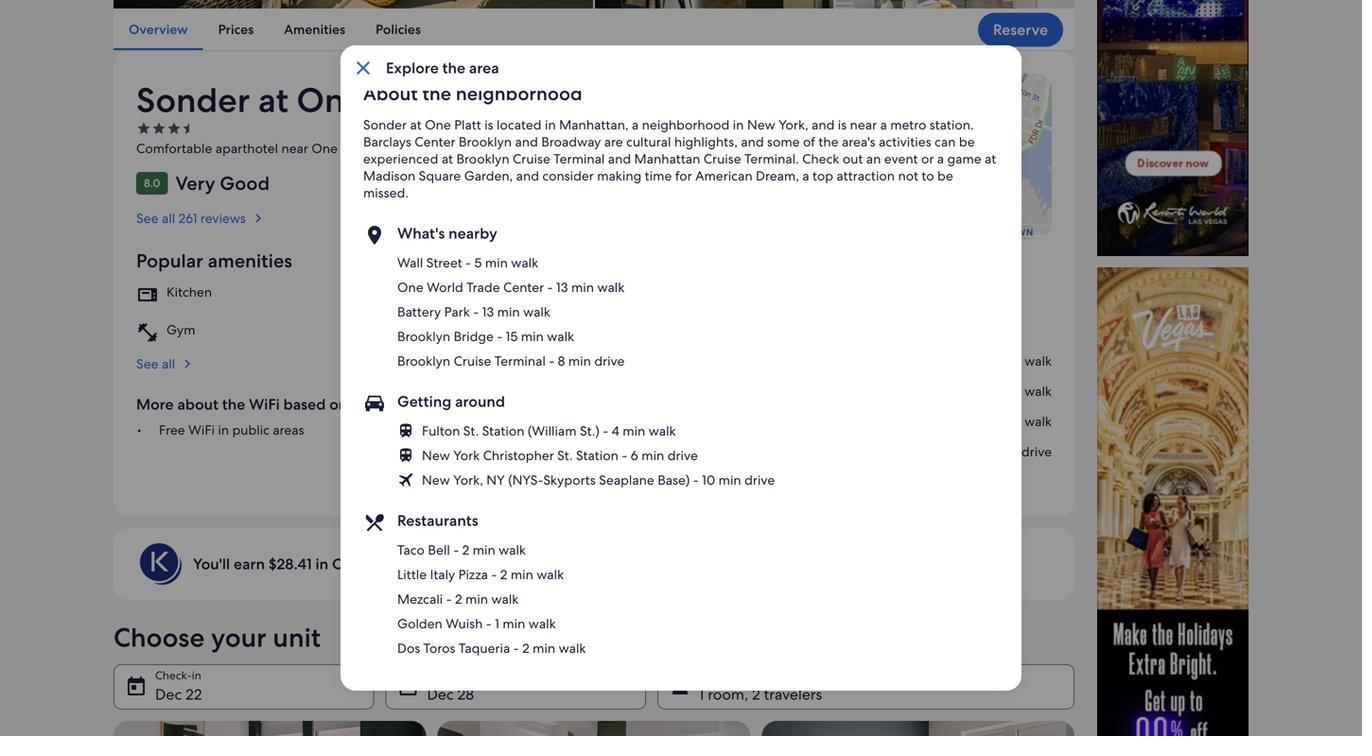 Task type: describe. For each thing, give the bounding box(es) containing it.
kitchen
[[166, 284, 212, 301]]

broadway
[[541, 133, 601, 150]]

garden,
[[464, 167, 513, 184]]

in right the '$28.41'
[[316, 555, 328, 575]]

policies
[[376, 21, 421, 38]]

- right street on the top left of the page
[[466, 254, 471, 272]]

manhattan,
[[559, 116, 629, 133]]

bell
[[428, 542, 450, 559]]

13 min walk
[[984, 383, 1052, 400]]

2 inside button
[[752, 685, 760, 705]]

activities
[[879, 133, 931, 150]]

- left 6
[[622, 447, 627, 464]]

dec 28 button
[[385, 665, 646, 710]]

stay.
[[475, 555, 506, 575]]

the down explore the area
[[422, 81, 451, 106]]

list containing 5 min walk
[[758, 353, 1052, 478]]

min up 13 min walk
[[999, 353, 1021, 370]]

popular
[[136, 249, 203, 273]]

on for based
[[329, 395, 348, 415]]

york, inside list
[[453, 472, 483, 489]]

1 vertical spatial station
[[576, 447, 619, 464]]

min right free wifi
[[571, 279, 594, 296]]

2 up "pizza"
[[462, 542, 469, 559]]

about
[[363, 81, 418, 106]]

classic apartment, 1 bedroom | individually furnished, laptop workspace, iron/ironing board image for 'rooftop terrace' image
[[595, 0, 834, 9]]

station.
[[930, 116, 974, 133]]

1 vertical spatial near
[[281, 140, 308, 157]]

1 inside 1 room, 2 travelers button
[[699, 685, 704, 705]]

one down sonder at one platt
[[312, 140, 338, 157]]

manhattan
[[634, 150, 700, 167]]

trade inside wall street - 5 min walk one world trade center - 13 min walk battery park - 13 min walk brooklyn bridge - 15 min walk brooklyn cruise terminal - 8 min drive
[[467, 279, 500, 296]]

center inside sonder at one platt is located in manhattan, a neighborhood in new york, and is near a metro station. barclays center brooklyn and broadway are cultural highlights, and some of the area's activities can be experienced at brooklyn cruise terminal and manhattan cruise terminal. check out an event or a game at madison square garden, and consider making time for american dream, a top attraction not to be missed.
[[415, 133, 456, 150]]

about the neighborhood dialog
[[341, 45, 1022, 692]]

wifi for free wifi in public areas
[[188, 422, 215, 439]]

in left 'public'
[[218, 422, 229, 439]]

a left metro at the top
[[880, 116, 887, 133]]

1 room, 2 travelers
[[699, 685, 822, 705]]

0 vertical spatial world
[[341, 140, 378, 157]]

dec 28
[[427, 685, 474, 705]]

unit
[[273, 621, 321, 655]]

wuish
[[446, 616, 483, 633]]

pizza
[[458, 567, 488, 584]]

list for getting around
[[397, 423, 775, 489]]

platt for sonder at one platt is located in manhattan, a neighborhood in new york, and is near a metro station. barclays center brooklyn and broadway are cultural highlights, and some of the area's activities can be experienced at brooklyn cruise terminal and manhattan cruise terminal. check out an event or a game at madison square garden, and consider making time for american dream, a top attraction not to be missed.
[[454, 116, 481, 133]]

1 vertical spatial wifi
[[249, 395, 280, 415]]

min right 4
[[623, 423, 645, 440]]

new york, ny (nys-skyports seaplane base) - 10 min drive list item
[[397, 472, 775, 489]]

an
[[866, 150, 881, 167]]

- down italy
[[446, 591, 452, 608]]

sonder at one platt
[[136, 78, 444, 123]]

min right stay.
[[511, 567, 533, 584]]

and left broadway at the left top of page
[[515, 133, 538, 150]]

base)
[[658, 472, 690, 489]]

new york christopher st. station - 6 min drive
[[422, 447, 698, 464]]

free wifi in public areas
[[159, 422, 304, 439]]

located
[[497, 116, 542, 133]]

dec 22
[[155, 685, 202, 705]]

mezcali
[[397, 591, 443, 608]]

choose your unit
[[114, 621, 321, 655]]

what's nearby
[[397, 224, 497, 244]]

- right bell
[[453, 542, 459, 559]]

xsmall image
[[136, 121, 151, 136]]

min up 15 min walk
[[999, 383, 1021, 400]]

dos
[[397, 640, 420, 657]]

madison
[[363, 167, 416, 184]]

brooklyn up the getting
[[397, 353, 450, 370]]

- left the 8
[[549, 353, 555, 370]]

2 xsmall image from the left
[[166, 121, 182, 136]]

of
[[803, 133, 815, 150]]

1 vertical spatial 15
[[983, 413, 995, 430]]

popular amenities
[[136, 249, 292, 273]]

the left area on the left top of the page
[[442, 58, 466, 78]]

prices link
[[203, 9, 269, 50]]

more
[[136, 395, 174, 415]]

$28.41
[[269, 555, 312, 575]]

square
[[419, 167, 461, 184]]

drive down 15 min walk
[[1022, 444, 1052, 461]]

new york, ny (nys-skyports seaplane base) - 10 min drive
[[422, 472, 775, 489]]

and left time
[[608, 150, 631, 167]]

classic apartment, 1 bedroom | individually furnished, laptop workspace, iron/ironing board image for studio | individually furnished, laptop workspace, iron/ironing board image
[[438, 722, 750, 737]]

getting
[[397, 392, 452, 412]]

brooklyn down located
[[456, 150, 510, 167]]

on for onekeycash
[[425, 555, 443, 575]]

2 up wuish on the left of the page
[[455, 591, 462, 608]]

5 inside wall street - 5 min walk one world trade center - 13 min walk battery park - 13 min walk brooklyn bridge - 15 min walk brooklyn cruise terminal - 8 min drive
[[474, 254, 482, 272]]

at up experienced
[[410, 116, 422, 133]]

1 horizontal spatial your
[[351, 395, 383, 415]]

2 left you're at bottom
[[500, 567, 507, 584]]

choose
[[114, 621, 205, 655]]

list for what's nearby
[[397, 254, 625, 370]]

1 vertical spatial 5
[[988, 353, 995, 370]]

consider
[[542, 167, 594, 184]]

- right taqueria
[[513, 640, 519, 657]]

see all
[[136, 356, 175, 373]]

ny
[[486, 472, 505, 489]]

full-size fridge, microwave, oven, coffee/tea maker image
[[836, 0, 1075, 9]]

amenities
[[284, 21, 345, 38]]

8.0
[[144, 176, 160, 190]]

dec for dec 22
[[155, 685, 182, 705]]

- left 4
[[603, 423, 608, 440]]

min down "pizza"
[[465, 591, 488, 608]]

min right 6
[[642, 447, 664, 464]]

min right the 8
[[568, 353, 591, 370]]

list for restaurants
[[397, 542, 586, 657]]

brooklyn down battery
[[397, 328, 450, 345]]

sonder for sonder at one platt
[[136, 78, 250, 123]]

amenities
[[208, 249, 292, 273]]

1 inside taco bell - 2 min walk little italy pizza - 2 min walk mezcali - 2 min walk golden wuish - 1 min walk dos toros taqueria - 2 min walk
[[495, 616, 499, 633]]

this
[[447, 555, 472, 575]]

6
[[631, 447, 638, 464]]

the inside sonder at one platt is located in manhattan, a neighborhood in new york, and is near a metro station. barclays center brooklyn and broadway are cultural highlights, and some of the area's activities can be experienced at brooklyn cruise terminal and manhattan cruise terminal. check out an event or a game at madison square garden, and consider making time for american dream, a top attraction not to be missed.
[[819, 133, 839, 150]]

(nys-
[[508, 472, 543, 489]]

american
[[695, 167, 753, 184]]

fulton st. station (william st.) - 4 min walk
[[422, 423, 676, 440]]

york
[[453, 447, 480, 464]]

you'll
[[193, 555, 230, 575]]

terminal.
[[745, 150, 799, 167]]

5 min walk
[[988, 353, 1052, 370]]

min up dec 28 button at the bottom
[[533, 640, 555, 657]]

seaplane
[[599, 472, 654, 489]]

center inside wall street - 5 min walk one world trade center - 13 min walk battery park - 13 min walk brooklyn bridge - 15 min walk brooklyn cruise terminal - 8 min drive
[[503, 279, 544, 296]]

a right are
[[632, 116, 639, 133]]

min right air
[[521, 328, 544, 345]]

top
[[813, 167, 833, 184]]

see all button
[[136, 344, 735, 373]]

for
[[675, 167, 692, 184]]

1 vertical spatial 13
[[482, 304, 494, 321]]

golden
[[397, 616, 443, 633]]

58 min drive
[[977, 444, 1052, 461]]

2 vertical spatial your
[[211, 621, 267, 655]]

and left some
[[741, 133, 764, 150]]

brooklyn up garden,
[[459, 133, 512, 150]]

0 horizontal spatial st.
[[463, 423, 479, 440]]

list containing overview
[[114, 9, 1075, 50]]

st.)
[[580, 423, 600, 440]]

little
[[397, 567, 427, 584]]

out
[[843, 150, 863, 167]]

onekeycash
[[332, 555, 421, 575]]

overview
[[129, 21, 188, 38]]

christopher
[[483, 447, 554, 464]]

platt for sonder at one platt
[[372, 78, 444, 123]]

wall
[[397, 254, 423, 272]]

28
[[457, 685, 474, 705]]

0 vertical spatial neighborhood
[[456, 81, 582, 106]]

to
[[922, 167, 934, 184]]

neighborhood inside sonder at one platt is located in manhattan, a neighborhood in new york, and is near a metro station. barclays center brooklyn and broadway are cultural highlights, and some of the area's activities can be experienced at brooklyn cruise terminal and manhattan cruise terminal. check out an event or a game at madison square garden, and consider making time for american dream, a top attraction not to be missed.
[[642, 116, 730, 133]]

park
[[444, 304, 470, 321]]

area
[[469, 58, 499, 78]]

more
[[784, 489, 815, 506]]

min up free wifi
[[485, 254, 508, 272]]

new for new york christopher st. station - 6 min drive
[[422, 447, 450, 464]]

nearby
[[449, 224, 497, 244]]

0 vertical spatial station
[[482, 423, 525, 440]]

explore the area
[[386, 58, 499, 78]]

game
[[947, 150, 982, 167]]

- left 10
[[693, 472, 699, 489]]

- right "pizza"
[[491, 567, 497, 584]]

2 horizontal spatial on
[[557, 555, 575, 575]]

in right located
[[545, 116, 556, 133]]

or
[[921, 150, 934, 167]]



Task type: vqa. For each thing, say whether or not it's contained in the screenshot.


Task type: locate. For each thing, give the bounding box(es) containing it.
0 horizontal spatial neighborhood
[[456, 81, 582, 106]]

sonder down "about"
[[363, 116, 407, 133]]

1 vertical spatial terminal
[[495, 353, 546, 370]]

0 vertical spatial st.
[[463, 423, 479, 440]]

areas
[[273, 422, 304, 439]]

sonder up comfortable
[[136, 78, 250, 123]]

public
[[232, 422, 270, 439]]

st. up skyports
[[557, 447, 573, 464]]

dec
[[155, 685, 182, 705], [427, 685, 454, 705]]

min up taqueria
[[503, 616, 525, 633]]

new for new york, ny (nys-skyports seaplane base) - 10 min drive
[[422, 472, 450, 489]]

2 vertical spatial 13
[[984, 383, 995, 400]]

near
[[850, 116, 877, 133], [281, 140, 308, 157]]

one up comfortable aparthotel near one world trade center
[[297, 78, 364, 123]]

new york christopher st. station - 6 min drive list item
[[397, 447, 775, 464]]

fulton
[[422, 423, 460, 440]]

2 horizontal spatial your
[[578, 555, 610, 575]]

dream,
[[756, 167, 799, 184]]

very
[[176, 171, 215, 196]]

be
[[959, 133, 975, 150], [938, 167, 953, 184]]

0 vertical spatial wifi
[[503, 284, 529, 301]]

be right to on the top right of the page
[[938, 167, 953, 184]]

free for free wifi
[[474, 284, 500, 301]]

platt
[[372, 78, 444, 123], [454, 116, 481, 133]]

near inside sonder at one platt is located in manhattan, a neighborhood in new york, and is near a metro station. barclays center brooklyn and broadway are cultural highlights, and some of the area's activities can be experienced at brooklyn cruise terminal and manhattan cruise terminal. check out an event or a game at madison square garden, and consider making time for american dream, a top attraction not to be missed.
[[850, 116, 877, 133]]

drive inside wall street - 5 min walk one world trade center - 13 min walk battery park - 13 min walk brooklyn bridge - 15 min walk brooklyn cruise terminal - 8 min drive
[[594, 353, 625, 370]]

1 vertical spatial see
[[758, 489, 780, 506]]

2 horizontal spatial 13
[[984, 383, 995, 400]]

see for see more
[[758, 489, 780, 506]]

1 horizontal spatial is
[[838, 116, 847, 133]]

new down fulton
[[422, 447, 450, 464]]

at left garden,
[[442, 150, 453, 167]]

1 horizontal spatial dec
[[427, 685, 454, 705]]

terminal down the 'air conditioning' at left
[[495, 353, 546, 370]]

not
[[898, 167, 918, 184]]

0 vertical spatial your
[[351, 395, 383, 415]]

min up 58 min drive
[[999, 413, 1021, 430]]

1 horizontal spatial on
[[425, 555, 443, 575]]

0 vertical spatial trade
[[381, 140, 414, 157]]

1 vertical spatial st.
[[557, 447, 573, 464]]

- up conditioning
[[547, 279, 553, 296]]

restaurants
[[397, 511, 478, 531]]

1 vertical spatial your
[[578, 555, 610, 575]]

1 horizontal spatial platt
[[454, 116, 481, 133]]

1 xsmall image from the left
[[151, 121, 166, 136]]

medium image
[[179, 356, 196, 373]]

2 right room,
[[752, 685, 760, 705]]

2 up dec 28 button at the bottom
[[522, 640, 530, 657]]

13 up conditioning
[[556, 279, 568, 296]]

0 horizontal spatial be
[[938, 167, 953, 184]]

free for free wifi in public areas
[[159, 422, 185, 439]]

see left all
[[136, 356, 159, 373]]

1 vertical spatial neighborhood
[[642, 116, 730, 133]]

0 vertical spatial new
[[747, 116, 775, 133]]

0 horizontal spatial trade
[[381, 140, 414, 157]]

(william
[[528, 423, 577, 440]]

comfortable aparthotel near one world trade center
[[136, 140, 458, 157]]

trade up madison
[[381, 140, 414, 157]]

explore
[[386, 58, 439, 78]]

about the neighborhood
[[363, 81, 582, 106]]

a right or
[[937, 150, 944, 167]]

near right aparthotel
[[281, 140, 308, 157]]

cruise right the for
[[704, 150, 741, 167]]

station up new york, ny (nys-skyports seaplane base) - 10 min drive in the bottom of the page
[[576, 447, 619, 464]]

bridge
[[454, 328, 494, 345]]

1 dec from the left
[[155, 685, 182, 705]]

cultural
[[626, 133, 671, 150]]

cruise down located
[[513, 150, 550, 167]]

highlights,
[[674, 133, 738, 150]]

conditioning
[[494, 321, 570, 338]]

0 vertical spatial 1
[[495, 616, 499, 633]]

see for see all
[[136, 356, 159, 373]]

studio | individually furnished, laptop workspace, iron/ironing board image
[[114, 722, 426, 737]]

drive left more
[[745, 472, 775, 489]]

0 vertical spatial classic apartment, 1 bedroom | individually furnished, laptop workspace, iron/ironing board image
[[595, 0, 834, 9]]

wifi down about
[[188, 422, 215, 439]]

1 vertical spatial be
[[938, 167, 953, 184]]

1
[[495, 616, 499, 633], [699, 685, 704, 705]]

see left more
[[758, 489, 780, 506]]

10
[[702, 472, 715, 489]]

1 vertical spatial york,
[[453, 472, 483, 489]]

one down about the neighborhood
[[425, 116, 451, 133]]

13 up 15 min walk
[[984, 383, 995, 400]]

5 up 13 min walk
[[988, 353, 995, 370]]

list
[[114, 9, 1075, 50], [397, 254, 625, 370], [758, 353, 1052, 478], [397, 423, 775, 489], [397, 542, 586, 657]]

0 vertical spatial free
[[474, 284, 500, 301]]

1 vertical spatial world
[[427, 279, 463, 296]]

1 horizontal spatial trade
[[467, 279, 500, 296]]

min right 10
[[719, 472, 741, 489]]

group inside about the neighborhood dialog
[[363, 213, 999, 669]]

wifi for free wifi
[[503, 284, 529, 301]]

directional image
[[182, 121, 197, 136]]

dec left 22
[[155, 685, 182, 705]]

0 horizontal spatial 1
[[495, 616, 499, 633]]

0 vertical spatial near
[[850, 116, 877, 133]]

rooftop terrace image
[[114, 0, 593, 9]]

0 horizontal spatial 15
[[506, 328, 518, 345]]

one down wall
[[397, 279, 423, 296]]

0 horizontal spatial on
[[329, 395, 348, 415]]

see
[[136, 356, 159, 373], [758, 489, 780, 506]]

0 horizontal spatial sonder
[[136, 78, 250, 123]]

0 horizontal spatial your
[[211, 621, 267, 655]]

new up terminal.
[[747, 116, 775, 133]]

0 vertical spatial 15
[[506, 328, 518, 345]]

see more
[[758, 489, 815, 506]]

experienced
[[363, 150, 438, 167]]

barclays
[[363, 133, 411, 150]]

list containing wall street
[[397, 254, 625, 370]]

0 vertical spatial be
[[959, 133, 975, 150]]

map image
[[758, 74, 1052, 239]]

2 vertical spatial wifi
[[188, 422, 215, 439]]

0 horizontal spatial near
[[281, 140, 308, 157]]

min up "pizza"
[[473, 542, 495, 559]]

one inside sonder at one platt is located in manhattan, a neighborhood in new york, and is near a metro station. barclays center brooklyn and broadway are cultural highlights, and some of the area's activities can be experienced at brooklyn cruise terminal and manhattan cruise terminal. check out an event or a game at madison square garden, and consider making time for american dream, a top attraction not to be missed.
[[425, 116, 451, 133]]

group
[[363, 213, 999, 669]]

your
[[351, 395, 383, 415], [578, 555, 610, 575], [211, 621, 267, 655]]

a left top
[[802, 167, 809, 184]]

close, go back to stay details. image
[[352, 57, 375, 79]]

0 horizontal spatial see
[[136, 356, 159, 373]]

very good element
[[176, 171, 270, 196]]

taco bell - 2 min walk little italy pizza - 2 min walk mezcali - 2 min walk golden wuish - 1 min walk dos toros taqueria - 2 min walk
[[397, 542, 586, 657]]

wall street - 5 min walk one world trade center - 13 min walk battery park - 13 min walk brooklyn bridge - 15 min walk brooklyn cruise terminal - 8 min drive
[[397, 254, 625, 370]]

1 vertical spatial new
[[422, 447, 450, 464]]

on right based
[[329, 395, 348, 415]]

1 horizontal spatial wifi
[[249, 395, 280, 415]]

what's
[[397, 224, 445, 244]]

near up an
[[850, 116, 877, 133]]

prices
[[218, 21, 254, 38]]

min down free wifi
[[497, 304, 520, 321]]

in left some
[[733, 116, 744, 133]]

making
[[597, 167, 642, 184]]

13
[[556, 279, 568, 296], [482, 304, 494, 321], [984, 383, 995, 400]]

york, inside sonder at one platt is located in manhattan, a neighborhood in new york, and is near a metro station. barclays center brooklyn and broadway are cultural highlights, and some of the area's activities can be experienced at brooklyn cruise terminal and manhattan cruise terminal. check out an event or a game at madison square garden, and consider making time for american dream, a top attraction not to be missed.
[[779, 116, 808, 133]]

0 vertical spatial york,
[[779, 116, 808, 133]]

terminal inside wall street - 5 min walk one world trade center - 13 min walk battery park - 13 min walk brooklyn bridge - 15 min walk brooklyn cruise terminal - 8 min drive
[[495, 353, 546, 370]]

attraction
[[837, 167, 895, 184]]

free up air
[[474, 284, 500, 301]]

on left this
[[425, 555, 443, 575]]

area's
[[842, 133, 876, 150]]

overview link
[[114, 9, 203, 50]]

1 is from the left
[[485, 116, 493, 133]]

0 vertical spatial 13
[[556, 279, 568, 296]]

check
[[802, 150, 839, 167]]

2 dec from the left
[[427, 685, 454, 705]]

center
[[415, 133, 456, 150], [418, 140, 458, 157], [503, 279, 544, 296]]

1 horizontal spatial be
[[959, 133, 975, 150]]

1 horizontal spatial neighborhood
[[642, 116, 730, 133]]

1 horizontal spatial terminal
[[554, 150, 605, 167]]

medium image
[[250, 210, 267, 227]]

new up 'restaurants'
[[422, 472, 450, 489]]

- right wuish on the left of the page
[[486, 616, 492, 633]]

1 horizontal spatial see
[[758, 489, 780, 506]]

list containing taco bell - 2 min walk
[[397, 542, 586, 657]]

be right can
[[959, 133, 975, 150]]

- right air
[[497, 328, 503, 345]]

are
[[604, 133, 623, 150]]

1 horizontal spatial sonder
[[363, 116, 407, 133]]

0 horizontal spatial free
[[159, 422, 185, 439]]

amenities link
[[269, 9, 361, 50]]

air
[[474, 321, 491, 338]]

58
[[977, 444, 992, 461]]

1 vertical spatial trade
[[467, 279, 500, 296]]

1 vertical spatial 1
[[699, 685, 704, 705]]

station up christopher on the left bottom of page
[[482, 423, 525, 440]]

1 horizontal spatial 1
[[699, 685, 704, 705]]

st. up york
[[463, 423, 479, 440]]

brooklyn
[[459, 133, 512, 150], [456, 150, 510, 167], [397, 328, 450, 345], [397, 353, 450, 370]]

your left way! at the bottom of the page
[[578, 555, 610, 575]]

0 vertical spatial 5
[[474, 254, 482, 272]]

you'll earn $28.41 in onekeycash on this stay. you're on your way!
[[193, 555, 646, 575]]

platt inside sonder at one platt is located in manhattan, a neighborhood in new york, and is near a metro station. barclays center brooklyn and broadway are cultural highlights, and some of the area's activities can be experienced at brooklyn cruise terminal and manhattan cruise terminal. check out an event or a game at madison square garden, and consider making time for american dream, a top attraction not to be missed.
[[454, 116, 481, 133]]

cruise down bridge
[[454, 353, 491, 370]]

0 vertical spatial terminal
[[554, 150, 605, 167]]

your left search
[[351, 395, 383, 415]]

2 is from the left
[[838, 116, 847, 133]]

0 horizontal spatial terminal
[[495, 353, 546, 370]]

1 horizontal spatial st.
[[557, 447, 573, 464]]

wifi up 'public'
[[249, 395, 280, 415]]

1 vertical spatial classic apartment, 1 bedroom | individually furnished, laptop workspace, iron/ironing board image
[[438, 722, 750, 737]]

is
[[485, 116, 493, 133], [838, 116, 847, 133]]

italy
[[430, 567, 455, 584]]

15 inside wall street - 5 min walk one world trade center - 13 min walk battery park - 13 min walk brooklyn bridge - 15 min walk brooklyn cruise terminal - 8 min drive
[[506, 328, 518, 345]]

2 vertical spatial new
[[422, 472, 450, 489]]

your up dec 22 button
[[211, 621, 267, 655]]

more about the wifi based on your search
[[136, 395, 431, 415]]

terminal inside sonder at one platt is located in manhattan, a neighborhood in new york, and is near a metro station. barclays center brooklyn and broadway are cultural highlights, and some of the area's activities can be experienced at brooklyn cruise terminal and manhattan cruise terminal. check out an event or a game at madison square garden, and consider making time for american dream, a top attraction not to be missed.
[[554, 150, 605, 167]]

0 horizontal spatial cruise
[[454, 353, 491, 370]]

min right 58
[[996, 444, 1018, 461]]

5
[[474, 254, 482, 272], [988, 353, 995, 370]]

1 horizontal spatial free
[[474, 284, 500, 301]]

fulton st. station (william st.) - 4 min walk list item
[[397, 423, 775, 440]]

one inside wall street - 5 min walk one world trade center - 13 min walk battery park - 13 min walk brooklyn bridge - 15 min walk brooklyn cruise terminal - 8 min drive
[[397, 279, 423, 296]]

free down more
[[159, 422, 185, 439]]

1 horizontal spatial 5
[[988, 353, 995, 370]]

0 horizontal spatial wifi
[[188, 422, 215, 439]]

0 horizontal spatial 5
[[474, 254, 482, 272]]

1 horizontal spatial 15
[[983, 413, 995, 430]]

1 left room,
[[699, 685, 704, 705]]

street
[[426, 254, 462, 272]]

world up madison
[[341, 140, 378, 157]]

0 vertical spatial see
[[136, 356, 159, 373]]

about
[[177, 395, 219, 415]]

metro
[[890, 116, 926, 133]]

york, down york
[[453, 472, 483, 489]]

8
[[558, 353, 565, 370]]

0 horizontal spatial world
[[341, 140, 378, 157]]

platt down explore
[[372, 78, 444, 123]]

dec 22 button
[[114, 665, 374, 710]]

13 up air
[[482, 304, 494, 321]]

can
[[935, 133, 956, 150]]

drive up base)
[[668, 447, 698, 464]]

and right garden,
[[516, 167, 539, 184]]

is up out
[[838, 116, 847, 133]]

room,
[[708, 685, 748, 705]]

classic apartment, 1 bedroom | individually furnished, laptop workspace, iron/ironing board image
[[595, 0, 834, 9], [438, 722, 750, 737]]

at
[[258, 78, 288, 123], [410, 116, 422, 133], [442, 150, 453, 167], [985, 150, 996, 167]]

1 vertical spatial free
[[159, 422, 185, 439]]

is left located
[[485, 116, 493, 133]]

0 horizontal spatial is
[[485, 116, 493, 133]]

at up comfortable aparthotel near one world trade center
[[258, 78, 288, 123]]

at right game
[[985, 150, 996, 167]]

4
[[612, 423, 620, 440]]

based
[[283, 395, 326, 415]]

good
[[220, 171, 270, 196]]

the right of
[[819, 133, 839, 150]]

skyports
[[543, 472, 596, 489]]

1 horizontal spatial near
[[850, 116, 877, 133]]

1 horizontal spatial station
[[576, 447, 619, 464]]

0 horizontal spatial station
[[482, 423, 525, 440]]

sonder for sonder at one platt is located in manhattan, a neighborhood in new york, and is near a metro station. barclays center brooklyn and broadway are cultural highlights, and some of the area's activities can be experienced at brooklyn cruise terminal and manhattan cruise terminal. check out an event or a game at madison square garden, and consider making time for american dream, a top attraction not to be missed.
[[363, 116, 407, 133]]

way!
[[614, 555, 646, 575]]

missed.
[[363, 184, 409, 202]]

battery
[[397, 304, 441, 321]]

york, up terminal.
[[779, 116, 808, 133]]

the up free wifi in public areas
[[222, 395, 245, 415]]

the
[[442, 58, 466, 78], [422, 81, 451, 106], [819, 133, 839, 150], [222, 395, 245, 415]]

cruise inside wall street - 5 min walk one world trade center - 13 min walk battery park - 13 min walk brooklyn bridge - 15 min walk brooklyn cruise terminal - 8 min drive
[[454, 353, 491, 370]]

- up air
[[473, 304, 479, 321]]

walk
[[511, 254, 538, 272], [597, 279, 625, 296], [523, 304, 551, 321], [547, 328, 574, 345], [1025, 353, 1052, 370], [1025, 383, 1052, 400], [1025, 413, 1052, 430], [649, 423, 676, 440], [499, 542, 526, 559], [537, 567, 564, 584], [491, 591, 519, 608], [529, 616, 556, 633], [559, 640, 586, 657]]

search
[[386, 395, 431, 415]]

0 horizontal spatial platt
[[372, 78, 444, 123]]

22
[[186, 685, 202, 705]]

0 horizontal spatial 13
[[482, 304, 494, 321]]

0 horizontal spatial dec
[[155, 685, 182, 705]]

group containing what's nearby
[[363, 213, 999, 669]]

neighborhood up manhattan
[[642, 116, 730, 133]]

world
[[341, 140, 378, 157], [427, 279, 463, 296]]

1 horizontal spatial cruise
[[513, 150, 550, 167]]

sonder inside sonder at one platt is located in manhattan, a neighborhood in new york, and is near a metro station. barclays center brooklyn and broadway are cultural highlights, and some of the area's activities can be experienced at brooklyn cruise terminal and manhattan cruise terminal. check out an event or a game at madison square garden, and consider making time for american dream, a top attraction not to be missed.
[[363, 116, 407, 133]]

trade up park
[[467, 279, 500, 296]]

2 horizontal spatial cruise
[[704, 150, 741, 167]]

dec for dec 28
[[427, 685, 454, 705]]

1 horizontal spatial world
[[427, 279, 463, 296]]

xsmall image
[[151, 121, 166, 136], [166, 121, 182, 136]]

list containing fulton st. station (william st.) - 4 min walk
[[397, 423, 775, 489]]

superior apartment, 1 bedroom | individually furnished, laptop workspace, iron/ironing board image
[[762, 722, 1075, 737]]

0 horizontal spatial york,
[[453, 472, 483, 489]]

15 up 58
[[983, 413, 995, 430]]

15 min walk
[[983, 413, 1052, 430]]

1 horizontal spatial york,
[[779, 116, 808, 133]]

new inside sonder at one platt is located in manhattan, a neighborhood in new york, and is near a metro station. barclays center brooklyn and broadway are cultural highlights, and some of the area's activities can be experienced at brooklyn cruise terminal and manhattan cruise terminal. check out an event or a game at madison square garden, and consider making time for american dream, a top attraction not to be missed.
[[747, 116, 775, 133]]

world inside wall street - 5 min walk one world trade center - 13 min walk battery park - 13 min walk brooklyn bridge - 15 min walk brooklyn cruise terminal - 8 min drive
[[427, 279, 463, 296]]

2 horizontal spatial wifi
[[503, 284, 529, 301]]

free wifi in public areas list item
[[136, 422, 735, 439]]

platt down about the neighborhood
[[454, 116, 481, 133]]

and up check
[[812, 116, 835, 133]]

1 horizontal spatial 13
[[556, 279, 568, 296]]

1 room, 2 travelers button
[[657, 665, 1075, 710]]



